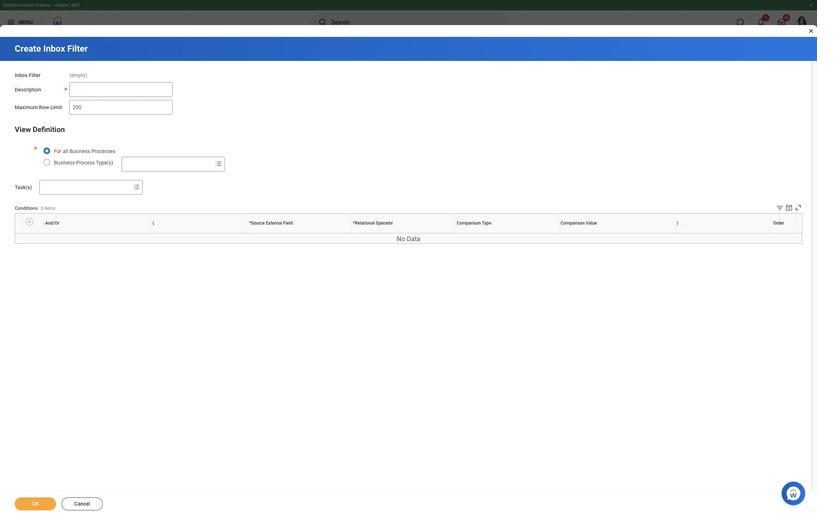 Task type: describe. For each thing, give the bounding box(es) containing it.
task(s)
[[15, 184, 32, 190]]

1 vertical spatial order
[[789, 233, 790, 233]]

* relational operator
[[353, 221, 393, 226]]

no
[[397, 235, 405, 243]]

for all business processes
[[54, 148, 116, 154]]

no data
[[397, 235, 421, 243]]

ok button
[[15, 498, 56, 510]]

definition
[[33, 125, 65, 134]]

plus image
[[27, 219, 32, 225]]

* for source
[[249, 221, 251, 226]]

maximum
[[15, 104, 38, 110]]

maximum row limit
[[15, 104, 62, 110]]

conditions
[[15, 205, 38, 211]]

search image
[[318, 18, 327, 27]]

1 horizontal spatial (
[[200, 233, 200, 233]]

-
[[52, 3, 54, 8]]

view definition
[[15, 125, 65, 134]]

toolbar inside view definition group
[[771, 204, 803, 213]]

1 vertical spatial external
[[301, 233, 302, 233]]

) inside row 'element'
[[677, 221, 679, 226]]

prompts image for business process type(s)
[[214, 159, 223, 168]]

view definition group
[[15, 123, 803, 244]]

type inside row 'element'
[[482, 221, 492, 226]]

( button
[[200, 233, 200, 233]]

0
[[41, 206, 43, 211]]

1 horizontal spatial source
[[299, 233, 300, 233]]

create inbox filter main content
[[0, 37, 818, 517]]

and/or for and/or
[[45, 221, 59, 226]]

cancel button
[[62, 498, 103, 510]]

order inside row 'element'
[[774, 221, 785, 226]]

close create inbox filter image
[[809, 28, 815, 34]]

* source external field
[[249, 221, 293, 226]]

prompts image for task(s)
[[132, 182, 141, 191]]

adeptai_dpt1
[[55, 3, 80, 8]]

source external field button
[[299, 233, 303, 233]]

0 horizontal spatial inbox
[[15, 72, 27, 78]]

and/or ( source external field relational operator comparison type comparison value ) order
[[97, 233, 790, 233]]

view
[[15, 125, 31, 134]]

( inside row 'element'
[[153, 221, 154, 226]]

business process type(s)
[[54, 160, 113, 166]]

preview
[[35, 3, 51, 8]]

click to view/edit grid preferences image
[[786, 204, 794, 212]]

comparison value
[[561, 221, 597, 226]]

processes
[[92, 148, 116, 154]]

limit
[[50, 104, 62, 110]]

Description text field
[[69, 82, 173, 97]]

inbox filter
[[15, 72, 41, 78]]

notifications large image
[[758, 18, 765, 26]]



Task type: locate. For each thing, give the bounding box(es) containing it.
1 horizontal spatial and/or
[[97, 233, 98, 233]]

and/or button
[[97, 233, 98, 233]]

1 horizontal spatial inbox
[[43, 44, 65, 54]]

source inside row 'element'
[[251, 221, 265, 226]]

1 horizontal spatial *
[[353, 221, 355, 226]]

0 vertical spatial business
[[69, 148, 90, 154]]

business up business process type(s)
[[69, 148, 90, 154]]

0 vertical spatial filter
[[67, 44, 88, 54]]

* for relational
[[353, 221, 355, 226]]

ok
[[32, 501, 39, 507]]

0 vertical spatial source
[[251, 221, 265, 226]]

cancel
[[74, 501, 90, 507]]

0 vertical spatial order
[[774, 221, 785, 226]]

order up order column header
[[774, 221, 785, 226]]

value inside row 'element'
[[586, 221, 597, 226]]

0 horizontal spatial type
[[482, 221, 492, 226]]

0 vertical spatial )
[[677, 221, 679, 226]]

1 horizontal spatial external
[[301, 233, 302, 233]]

value
[[586, 221, 597, 226], [622, 233, 623, 233]]

toolbar
[[771, 204, 803, 213]]

2 * from the left
[[353, 221, 355, 226]]

filter
[[67, 44, 88, 54], [29, 72, 41, 78]]

operator inside row 'element'
[[376, 221, 393, 226]]

filter up "(empty)"
[[67, 44, 88, 54]]

implementation
[[3, 3, 34, 8]]

fullscreen image
[[795, 204, 803, 212]]

operator
[[376, 221, 393, 226], [406, 233, 407, 233]]

for
[[54, 148, 62, 154]]

0 vertical spatial relational
[[355, 221, 375, 226]]

1 vertical spatial (
[[200, 233, 200, 233]]

profile logan mcneil element
[[793, 14, 813, 30]]

1 horizontal spatial operator
[[406, 233, 407, 233]]

relational
[[355, 221, 375, 226], [404, 233, 406, 233]]

1 vertical spatial business
[[54, 160, 75, 166]]

external inside row 'element'
[[266, 221, 282, 226]]

1 horizontal spatial filter
[[67, 44, 88, 54]]

conditions 0 items
[[15, 205, 55, 211]]

relational inside row 'element'
[[355, 221, 375, 226]]

order column header
[[777, 233, 802, 234]]

filter up description
[[29, 72, 41, 78]]

field inside row 'element'
[[283, 221, 293, 226]]

0 vertical spatial operator
[[376, 221, 393, 226]]

comparison
[[457, 221, 481, 226], [561, 221, 585, 226], [509, 233, 511, 233], [620, 233, 622, 233]]

create
[[15, 44, 41, 54]]

Task(s) field
[[40, 181, 130, 194]]

1 horizontal spatial field
[[302, 233, 303, 233]]

inbox up description
[[15, 72, 27, 78]]

0 horizontal spatial )
[[677, 221, 679, 226]]

1 vertical spatial relational
[[404, 233, 406, 233]]

inbox right create
[[43, 44, 65, 54]]

order
[[774, 221, 785, 226], [789, 233, 790, 233]]

0 horizontal spatial filter
[[29, 72, 41, 78]]

0 horizontal spatial operator
[[376, 221, 393, 226]]

1 * from the left
[[249, 221, 251, 226]]

select to filter grid data image
[[776, 204, 785, 212]]

1 vertical spatial filter
[[29, 72, 41, 78]]

inbox large image
[[779, 18, 786, 26]]

0 horizontal spatial external
[[266, 221, 282, 226]]

0 horizontal spatial (
[[153, 221, 154, 226]]

row
[[39, 104, 49, 110]]

implementation preview -   adeptai_dpt1 banner
[[0, 0, 818, 34]]

1 horizontal spatial prompts image
[[214, 159, 223, 168]]

1 horizontal spatial type
[[511, 233, 512, 233]]

0 vertical spatial inbox
[[43, 44, 65, 54]]

Maximum Row Limit text field
[[69, 100, 173, 115]]

0 vertical spatial and/or
[[45, 221, 59, 226]]

Search field
[[122, 157, 213, 171]]

source
[[251, 221, 265, 226], [299, 233, 300, 233]]

type
[[482, 221, 492, 226], [511, 233, 512, 233]]

0 horizontal spatial and/or
[[45, 221, 59, 226]]

(
[[153, 221, 154, 226], [200, 233, 200, 233]]

1 vertical spatial value
[[622, 233, 623, 233]]

)
[[677, 221, 679, 226], [728, 233, 728, 233]]

0 horizontal spatial prompts image
[[132, 182, 141, 191]]

1 horizontal spatial value
[[622, 233, 623, 233]]

and/or inside row 'element'
[[45, 221, 59, 226]]

1 vertical spatial source
[[299, 233, 300, 233]]

create inbox filter dialog
[[0, 0, 818, 517]]

comparison value column header
[[563, 233, 680, 234]]

type(s)
[[96, 160, 113, 166]]

1 vertical spatial operator
[[406, 233, 407, 233]]

1 vertical spatial and/or
[[97, 233, 98, 233]]

0 vertical spatial external
[[266, 221, 282, 226]]

row element
[[15, 213, 799, 233]]

external
[[266, 221, 282, 226], [301, 233, 302, 233]]

relational operator button
[[404, 233, 408, 233]]

business
[[69, 148, 90, 154], [54, 160, 75, 166]]

0 vertical spatial type
[[482, 221, 492, 226]]

1 horizontal spatial relational
[[404, 233, 406, 233]]

and/or for and/or ( source external field relational operator comparison type comparison value ) order
[[97, 233, 98, 233]]

0 vertical spatial prompts image
[[214, 159, 223, 168]]

order down click to view/edit grid preferences image
[[789, 233, 790, 233]]

items
[[44, 206, 55, 211]]

*
[[249, 221, 251, 226], [353, 221, 355, 226]]

comparison type button
[[509, 233, 512, 233]]

field
[[283, 221, 293, 226], [302, 233, 303, 233]]

0 horizontal spatial value
[[586, 221, 597, 226]]

description
[[15, 87, 41, 92]]

0 horizontal spatial field
[[283, 221, 293, 226]]

(empty)
[[69, 72, 87, 78]]

prompts image
[[214, 159, 223, 168], [132, 182, 141, 191]]

all
[[63, 148, 68, 154]]

0 horizontal spatial *
[[249, 221, 251, 226]]

0 horizontal spatial relational
[[355, 221, 375, 226]]

close environment banner image
[[810, 3, 814, 7]]

1 vertical spatial field
[[302, 233, 303, 233]]

0 horizontal spatial source
[[251, 221, 265, 226]]

0 vertical spatial (
[[153, 221, 154, 226]]

inbox
[[43, 44, 65, 54], [15, 72, 27, 78]]

1 vertical spatial prompts image
[[132, 182, 141, 191]]

1 horizontal spatial order
[[789, 233, 790, 233]]

0 horizontal spatial order
[[774, 221, 785, 226]]

1 vertical spatial )
[[728, 233, 728, 233]]

data
[[407, 235, 421, 243]]

process
[[76, 160, 95, 166]]

and/or
[[45, 221, 59, 226], [97, 233, 98, 233]]

comparison type
[[457, 221, 492, 226]]

0 vertical spatial value
[[586, 221, 597, 226]]

implementation preview -   adeptai_dpt1
[[3, 3, 80, 8]]

1 vertical spatial type
[[511, 233, 512, 233]]

workday assistant region
[[782, 479, 809, 505]]

) button
[[728, 233, 729, 233]]

1 horizontal spatial )
[[728, 233, 728, 233]]

create inbox filter
[[15, 44, 88, 54]]

0 vertical spatial field
[[283, 221, 293, 226]]

view definition button
[[15, 125, 65, 134]]

1 vertical spatial inbox
[[15, 72, 27, 78]]

business down all
[[54, 160, 75, 166]]



Task type: vqa. For each thing, say whether or not it's contained in the screenshot.
Email popup button
no



